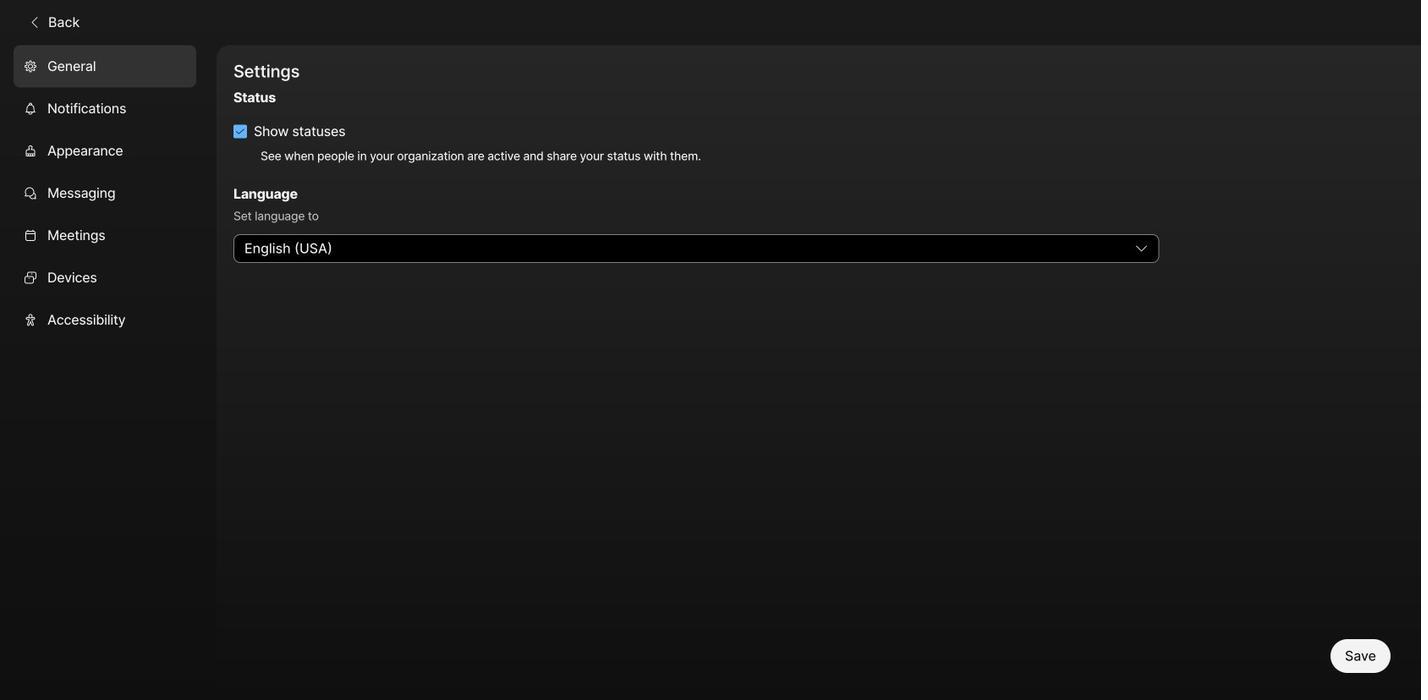 Task type: describe. For each thing, give the bounding box(es) containing it.
general tab
[[14, 45, 196, 88]]

appearance tab
[[14, 130, 196, 172]]

meetings tab
[[14, 214, 196, 257]]

notifications tab
[[14, 88, 196, 130]]

messaging tab
[[14, 172, 196, 214]]



Task type: locate. For each thing, give the bounding box(es) containing it.
accessibility tab
[[14, 299, 196, 341]]

settings navigation
[[0, 45, 217, 701]]

devices tab
[[14, 257, 196, 299]]



Task type: vqa. For each thing, say whether or not it's contained in the screenshot.
"Notifications" tab
yes



